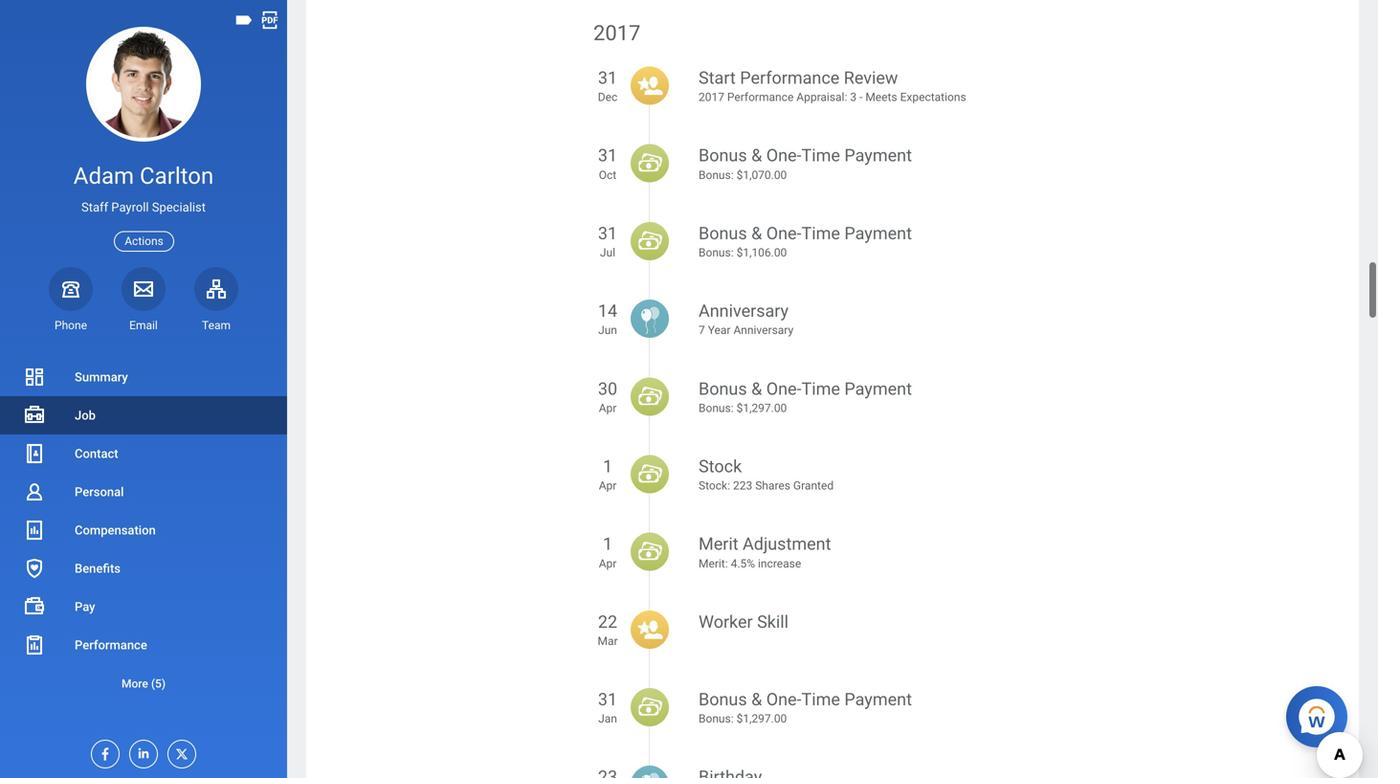 Task type: locate. For each thing, give the bounding box(es) containing it.
apr for bonus & one-time payment
[[599, 402, 617, 415]]

1 apr up 22
[[599, 535, 617, 571]]

1 apr down 30 apr
[[599, 457, 617, 493]]

jan
[[599, 712, 618, 726]]

1 vertical spatial bonus & one-time payment bonus: $1,297.00
[[699, 690, 913, 726]]

2 time from the top
[[802, 224, 841, 244]]

22
[[598, 612, 618, 632]]

compensation
[[75, 523, 156, 538]]

staff payroll specialist
[[81, 200, 206, 215]]

1 $1,297.00 from the top
[[737, 402, 787, 415]]

time inside 'bonus & one-time payment bonus: $1,070.00'
[[802, 146, 841, 166]]

bonus inside 'bonus & one-time payment bonus: $1,070.00'
[[699, 146, 748, 166]]

31 jan
[[598, 690, 618, 726]]

x image
[[169, 741, 190, 762]]

2017 inside "start performance review 2017 performance appraisal: 3 - meets expectations"
[[699, 91, 725, 104]]

1 up 22
[[603, 535, 613, 555]]

4 bonus: from the top
[[699, 712, 734, 726]]

bonus: for 31 jan
[[699, 712, 734, 726]]

bonus down year
[[699, 379, 748, 399]]

1 bonus from the top
[[699, 146, 748, 166]]

email button
[[122, 267, 166, 333]]

phone button
[[49, 267, 93, 333]]

22 mar
[[598, 612, 618, 648]]

1 time from the top
[[802, 146, 841, 166]]

bonus
[[699, 146, 748, 166], [699, 224, 748, 244], [699, 379, 748, 399], [699, 690, 748, 710]]

3 apr from the top
[[599, 557, 617, 571]]

1 1 from the top
[[603, 457, 613, 477]]

1 vertical spatial apr
[[599, 479, 617, 493]]

4 payment from the top
[[845, 690, 913, 710]]

2017 up 31 dec
[[594, 21, 641, 46]]

1
[[603, 457, 613, 477], [603, 535, 613, 555]]

1 bonus & one-time payment bonus: $1,297.00 from the top
[[699, 379, 913, 415]]

more (5)
[[122, 678, 166, 691]]

bonus & one-time payment bonus: $1,070.00
[[699, 146, 913, 182]]

2 & from the top
[[752, 224, 763, 244]]

31 dec
[[598, 68, 618, 104]]

apr up 22
[[599, 557, 617, 571]]

1 bonus: from the top
[[699, 168, 734, 182]]

223
[[734, 479, 753, 493]]

bonus down worker at the bottom right
[[699, 690, 748, 710]]

time
[[802, 146, 841, 166], [802, 224, 841, 244], [802, 379, 841, 399], [802, 690, 841, 710]]

1 vertical spatial 1
[[603, 535, 613, 555]]

& up $1,070.00
[[752, 146, 763, 166]]

2 1 apr from the top
[[599, 535, 617, 571]]

payment for 31 oct
[[845, 146, 913, 166]]

payroll
[[111, 200, 149, 215]]

one- down skill
[[767, 690, 802, 710]]

1 vertical spatial $1,297.00
[[737, 712, 787, 726]]

2 vertical spatial apr
[[599, 557, 617, 571]]

payment inside 'bonus & one-time payment bonus: $1,070.00'
[[845, 146, 913, 166]]

14
[[598, 301, 618, 321]]

jun
[[599, 324, 618, 337]]

performance image
[[23, 634, 46, 657]]

0 vertical spatial $1,297.00
[[737, 402, 787, 415]]

2017
[[594, 21, 641, 46], [699, 91, 725, 104]]

merit adjustment merit: 4.5% increase
[[699, 535, 832, 571]]

31 up jan
[[598, 690, 618, 710]]

view printable version (pdf) image
[[260, 10, 281, 31]]

1 for merit
[[603, 535, 613, 555]]

performance down start
[[728, 91, 794, 104]]

4 time from the top
[[802, 690, 841, 710]]

$1,297.00
[[737, 402, 787, 415], [737, 712, 787, 726]]

actions
[[125, 235, 164, 248]]

0 horizontal spatial 2017
[[594, 21, 641, 46]]

& down worker skill
[[752, 690, 763, 710]]

anniversary up year
[[699, 301, 789, 321]]

0 vertical spatial performance
[[740, 68, 840, 88]]

apr
[[599, 402, 617, 415], [599, 479, 617, 493], [599, 557, 617, 571]]

0 vertical spatial bonus & one-time payment bonus: $1,297.00
[[699, 379, 913, 415]]

31 inside 31 dec
[[598, 68, 618, 88]]

0 vertical spatial 1 apr
[[599, 457, 617, 493]]

1 & from the top
[[752, 146, 763, 166]]

linkedin image
[[130, 741, 151, 761]]

1 vertical spatial 2017
[[699, 91, 725, 104]]

7
[[699, 324, 706, 337]]

31 for start performance review 2017 performance appraisal: 3 - meets expectations
[[598, 68, 618, 88]]

& down anniversary 7 year anniversary
[[752, 379, 763, 399]]

2 payment from the top
[[845, 224, 913, 244]]

skill
[[758, 612, 789, 632]]

personal image
[[23, 481, 46, 504]]

anniversary
[[699, 301, 789, 321], [734, 324, 794, 337]]

increase
[[758, 557, 802, 571]]

one- down anniversary 7 year anniversary
[[767, 379, 802, 399]]

view team image
[[205, 277, 228, 300]]

bonus for 31 oct
[[699, 146, 748, 166]]

2 one- from the top
[[767, 224, 802, 244]]

1 apr from the top
[[599, 402, 617, 415]]

2 31 from the top
[[598, 146, 618, 166]]

summary
[[75, 370, 128, 384]]

1 apr for merit adjustment
[[599, 535, 617, 571]]

performance up more
[[75, 638, 147, 653]]

bonus for 30 apr
[[699, 379, 748, 399]]

bonus inside bonus & one-time payment bonus: $1,106.00
[[699, 224, 748, 244]]

1 down 30 apr
[[603, 457, 613, 477]]

job image
[[23, 404, 46, 427]]

0 vertical spatial 1
[[603, 457, 613, 477]]

1 31 from the top
[[598, 68, 618, 88]]

4.5%
[[731, 557, 756, 571]]

4 31 from the top
[[598, 690, 618, 710]]

payment inside bonus & one-time payment bonus: $1,106.00
[[845, 224, 913, 244]]

31 jul
[[598, 224, 618, 260]]

anniversary right year
[[734, 324, 794, 337]]

1 horizontal spatial 2017
[[699, 91, 725, 104]]

& inside bonus & one-time payment bonus: $1,106.00
[[752, 224, 763, 244]]

granted
[[794, 479, 834, 493]]

benefits link
[[0, 550, 287, 588]]

0 vertical spatial apr
[[599, 402, 617, 415]]

compensation image
[[23, 519, 46, 542]]

2 bonus from the top
[[699, 224, 748, 244]]

& up $1,106.00
[[752, 224, 763, 244]]

& for 30 apr
[[752, 379, 763, 399]]

31 oct
[[598, 146, 618, 182]]

benefits
[[75, 562, 121, 576]]

staff
[[81, 200, 108, 215]]

time for 31 jul
[[802, 224, 841, 244]]

3 payment from the top
[[845, 379, 913, 399]]

apr down 30 apr
[[599, 479, 617, 493]]

apr for stock
[[599, 479, 617, 493]]

31
[[598, 68, 618, 88], [598, 146, 618, 166], [598, 224, 618, 244], [598, 690, 618, 710]]

bonus for 31 jan
[[699, 690, 748, 710]]

year
[[708, 324, 731, 337]]

& inside 'bonus & one-time payment bonus: $1,070.00'
[[752, 146, 763, 166]]

bonus for 31 jul
[[699, 224, 748, 244]]

2017 down start
[[699, 91, 725, 104]]

(5)
[[151, 678, 166, 691]]

31 up dec
[[598, 68, 618, 88]]

one-
[[767, 146, 802, 166], [767, 224, 802, 244], [767, 379, 802, 399], [767, 690, 802, 710]]

3 & from the top
[[752, 379, 763, 399]]

2 1 from the top
[[603, 535, 613, 555]]

1 vertical spatial anniversary
[[734, 324, 794, 337]]

apr inside 30 apr
[[599, 402, 617, 415]]

time for 30 apr
[[802, 379, 841, 399]]

0 vertical spatial 2017
[[594, 21, 641, 46]]

worker skill
[[699, 612, 789, 632]]

one- up $1,070.00
[[767, 146, 802, 166]]

performance
[[740, 68, 840, 88], [728, 91, 794, 104], [75, 638, 147, 653]]

3 bonus: from the top
[[699, 402, 734, 415]]

3 time from the top
[[802, 379, 841, 399]]

payment
[[845, 146, 913, 166], [845, 224, 913, 244], [845, 379, 913, 399], [845, 690, 913, 710]]

start performance review 2017 performance appraisal: 3 - meets expectations
[[699, 68, 967, 104]]

payment for 31 jan
[[845, 690, 913, 710]]

bonus: for 30 apr
[[699, 402, 734, 415]]

1 apr
[[599, 457, 617, 493], [599, 535, 617, 571]]

1 payment from the top
[[845, 146, 913, 166]]

one- up $1,106.00
[[767, 224, 802, 244]]

2 bonus & one-time payment bonus: $1,297.00 from the top
[[699, 690, 913, 726]]

one- inside 'bonus & one-time payment bonus: $1,070.00'
[[767, 146, 802, 166]]

team
[[202, 319, 231, 332]]

1 one- from the top
[[767, 146, 802, 166]]

-
[[860, 91, 863, 104]]

2 apr from the top
[[599, 479, 617, 493]]

one- inside bonus & one-time payment bonus: $1,106.00
[[767, 224, 802, 244]]

more (5) button
[[0, 665, 287, 703]]

31 up oct
[[598, 146, 618, 166]]

$1,297.00 for 30
[[737, 402, 787, 415]]

2 $1,297.00 from the top
[[737, 712, 787, 726]]

bonus up $1,070.00
[[699, 146, 748, 166]]

30
[[598, 379, 618, 399]]

31 up jul at the left top
[[598, 224, 618, 244]]

3 one- from the top
[[767, 379, 802, 399]]

bonus & one-time payment bonus: $1,297.00 down skill
[[699, 690, 913, 726]]

1 1 apr from the top
[[599, 457, 617, 493]]

bonus up $1,106.00
[[699, 224, 748, 244]]

&
[[752, 146, 763, 166], [752, 224, 763, 244], [752, 379, 763, 399], [752, 690, 763, 710]]

$1,070.00
[[737, 168, 787, 182]]

performance up appraisal:
[[740, 68, 840, 88]]

3 bonus from the top
[[699, 379, 748, 399]]

2 bonus: from the top
[[699, 246, 734, 260]]

bonus: for 31 oct
[[699, 168, 734, 182]]

bonus:
[[699, 168, 734, 182], [699, 246, 734, 260], [699, 402, 734, 415], [699, 712, 734, 726]]

facebook image
[[92, 741, 113, 762]]

3 31 from the top
[[598, 224, 618, 244]]

31 for bonus & one-time payment bonus: $1,070.00
[[598, 146, 618, 166]]

performance link
[[0, 626, 287, 665]]

bonus & one-time payment bonus: $1,297.00
[[699, 379, 913, 415], [699, 690, 913, 726]]

1 vertical spatial 1 apr
[[599, 535, 617, 571]]

list
[[0, 358, 287, 703]]

contact
[[75, 447, 118, 461]]

bonus: inside 'bonus & one-time payment bonus: $1,070.00'
[[699, 168, 734, 182]]

apr down 30
[[599, 402, 617, 415]]

time inside bonus & one-time payment bonus: $1,106.00
[[802, 224, 841, 244]]

4 one- from the top
[[767, 690, 802, 710]]

4 bonus from the top
[[699, 690, 748, 710]]

bonus: inside bonus & one-time payment bonus: $1,106.00
[[699, 246, 734, 260]]

4 & from the top
[[752, 690, 763, 710]]

2 vertical spatial performance
[[75, 638, 147, 653]]

oct
[[599, 168, 617, 182]]

list containing summary
[[0, 358, 287, 703]]

bonus & one-time payment bonus: $1,297.00 up stock stock: 223 shares granted at right bottom
[[699, 379, 913, 415]]



Task type: describe. For each thing, give the bounding box(es) containing it.
team link
[[194, 267, 238, 333]]

tag image
[[234, 10, 255, 31]]

more
[[122, 678, 148, 691]]

phone image
[[57, 277, 84, 300]]

compensation link
[[0, 511, 287, 550]]

phone adam carlton element
[[49, 318, 93, 333]]

1 vertical spatial performance
[[728, 91, 794, 104]]

1 apr for stock
[[599, 457, 617, 493]]

shares
[[756, 479, 791, 493]]

pay link
[[0, 588, 287, 626]]

personal link
[[0, 473, 287, 511]]

& for 31 jan
[[752, 690, 763, 710]]

anniversary 7 year anniversary
[[699, 301, 794, 337]]

email adam carlton element
[[122, 318, 166, 333]]

& for 31 jul
[[752, 224, 763, 244]]

pay image
[[23, 596, 46, 619]]

one- for 31 jan
[[767, 690, 802, 710]]

carlton
[[140, 162, 214, 190]]

3
[[851, 91, 857, 104]]

stock:
[[699, 479, 731, 493]]

review
[[844, 68, 899, 88]]

benefits image
[[23, 557, 46, 580]]

one- for 31 jul
[[767, 224, 802, 244]]

bonus & one-time payment bonus: $1,297.00 for 31
[[699, 690, 913, 726]]

merit:
[[699, 557, 728, 571]]

appraisal:
[[797, 91, 848, 104]]

bonus & one-time payment bonus: $1,106.00
[[699, 224, 913, 260]]

adam carlton
[[74, 162, 214, 190]]

bonus: for 31 jul
[[699, 246, 734, 260]]

time for 31 jan
[[802, 690, 841, 710]]

start
[[699, 68, 736, 88]]

mar
[[598, 635, 618, 648]]

stock stock: 223 shares granted
[[699, 457, 834, 493]]

pay
[[75, 600, 95, 614]]

job link
[[0, 396, 287, 435]]

personal
[[75, 485, 124, 499]]

0 vertical spatial anniversary
[[699, 301, 789, 321]]

31 for bonus & one-time payment bonus: $1,297.00
[[598, 690, 618, 710]]

merit
[[699, 535, 739, 555]]

30 apr
[[598, 379, 618, 415]]

1 for stock
[[603, 457, 613, 477]]

adam
[[74, 162, 134, 190]]

summary link
[[0, 358, 287, 396]]

contact link
[[0, 435, 287, 473]]

worker
[[699, 612, 753, 632]]

14 jun
[[598, 301, 618, 337]]

contact image
[[23, 442, 46, 465]]

phone
[[55, 319, 87, 332]]

email
[[129, 319, 158, 332]]

meets
[[866, 91, 898, 104]]

summary image
[[23, 366, 46, 389]]

2017 menu item
[[594, 19, 1073, 144]]

actions button
[[114, 231, 174, 252]]

apr for merit adjustment
[[599, 557, 617, 571]]

performance inside "link"
[[75, 638, 147, 653]]

$1,297.00 for 31
[[737, 712, 787, 726]]

mail image
[[132, 277, 155, 300]]

stock
[[699, 457, 742, 477]]

jul
[[600, 246, 616, 260]]

one- for 31 oct
[[767, 146, 802, 166]]

adjustment
[[743, 535, 832, 555]]

specialist
[[152, 200, 206, 215]]

one- for 30 apr
[[767, 379, 802, 399]]

more (5) button
[[0, 673, 287, 696]]

bonus & one-time payment bonus: $1,297.00 for 30
[[699, 379, 913, 415]]

& for 31 oct
[[752, 146, 763, 166]]

31 for bonus & one-time payment bonus: $1,106.00
[[598, 224, 618, 244]]

expectations
[[901, 91, 967, 104]]

navigation pane region
[[0, 0, 287, 779]]

$1,106.00
[[737, 246, 787, 260]]

team adam carlton element
[[194, 318, 238, 333]]

payment for 30 apr
[[845, 379, 913, 399]]

time for 31 oct
[[802, 146, 841, 166]]

payment for 31 jul
[[845, 224, 913, 244]]

job
[[75, 408, 96, 423]]

dec
[[598, 91, 618, 104]]



Task type: vqa. For each thing, say whether or not it's contained in the screenshot.
leftmost Pay Group
no



